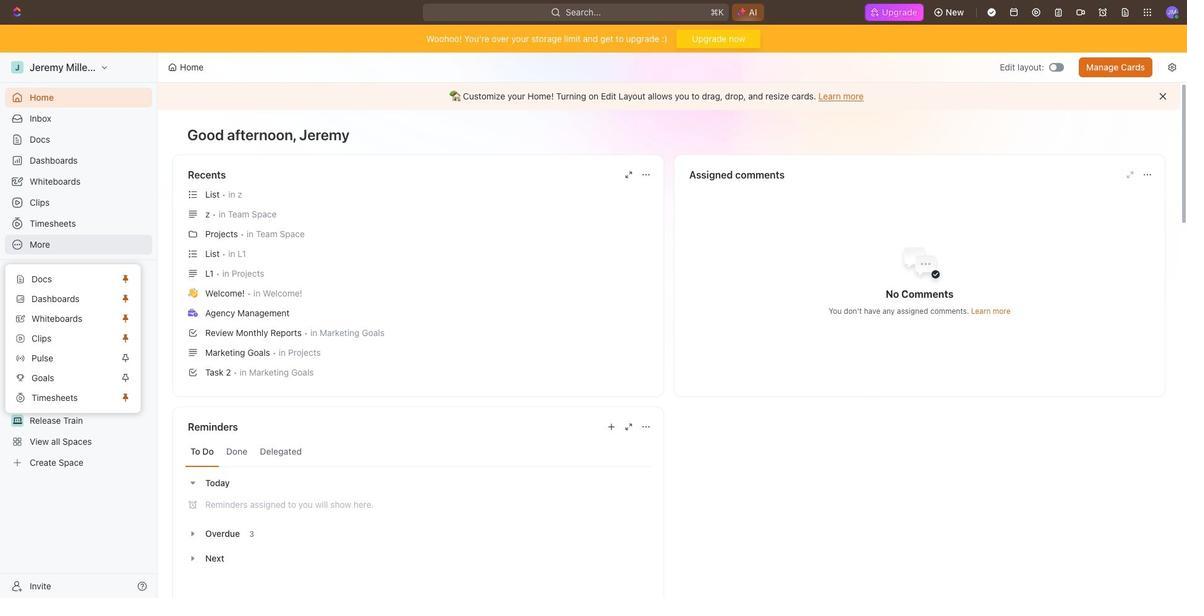 Task type: describe. For each thing, give the bounding box(es) containing it.
business time image
[[188, 309, 198, 317]]



Task type: vqa. For each thing, say whether or not it's contained in the screenshot.
tree within the the Sidebar navigation
yes



Task type: locate. For each thing, give the bounding box(es) containing it.
tree inside sidebar navigation
[[5, 306, 152, 473]]

tab list
[[186, 437, 651, 468]]

tree
[[5, 306, 152, 473]]

alert
[[158, 83, 1181, 110]]

sidebar navigation
[[0, 53, 158, 599]]



